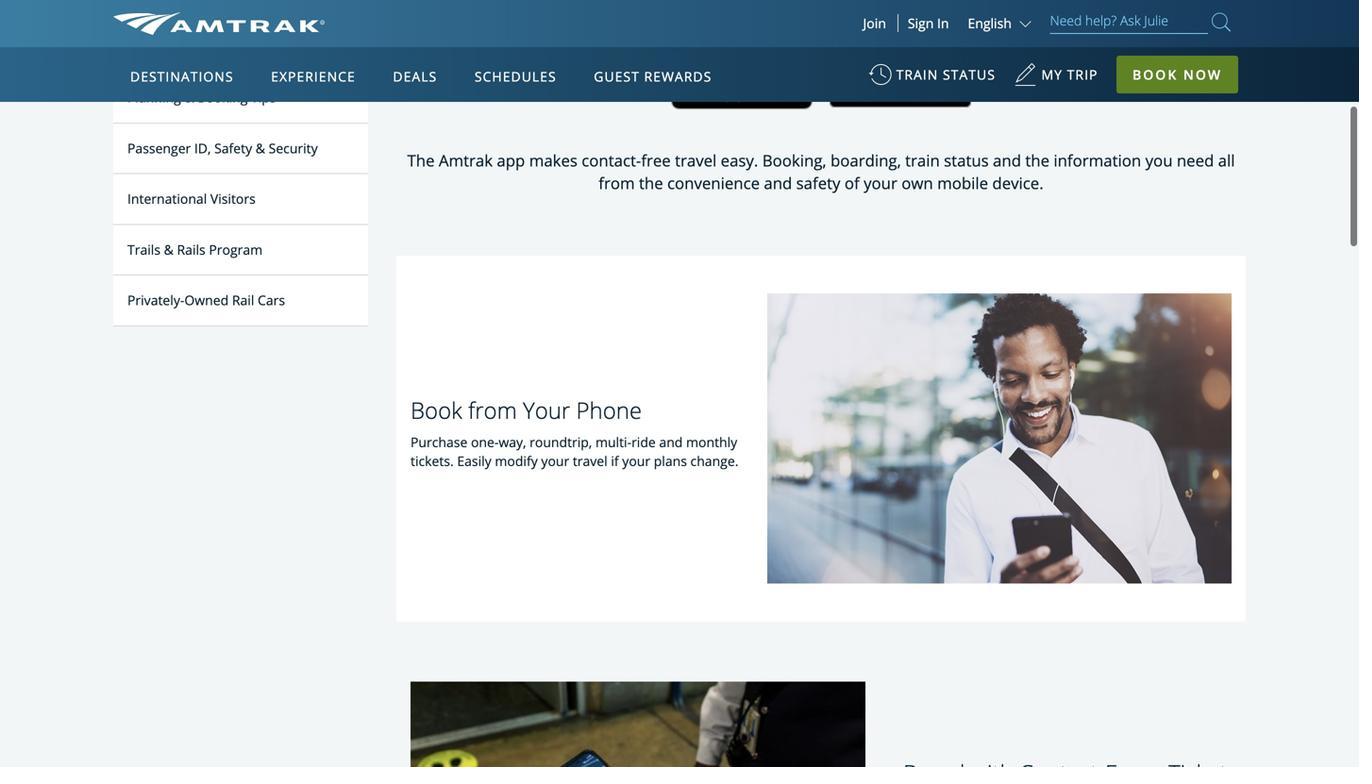 Task type: vqa. For each thing, say whether or not it's contained in the screenshot.
convenience
yes



Task type: describe. For each thing, give the bounding box(es) containing it.
trails & rails program
[[127, 241, 263, 259]]

experience button
[[264, 50, 363, 103]]

contact-
[[582, 150, 641, 171]]

passenger id, safety & security
[[127, 139, 318, 157]]

my trip
[[1042, 66, 1098, 84]]

phone
[[576, 395, 642, 426]]

mobile
[[937, 172, 988, 194]]

2 horizontal spatial &
[[256, 139, 265, 157]]

0 horizontal spatial the
[[639, 172, 663, 194]]

search icon image
[[1212, 9, 1231, 35]]

amtrak image
[[113, 12, 325, 35]]

safety
[[796, 172, 841, 194]]

& for booking
[[184, 88, 194, 106]]

my trip button
[[1014, 57, 1098, 103]]

download
[[682, 21, 768, 47]]

monthly
[[686, 433, 737, 451]]

privately-owned rail cars
[[127, 291, 285, 309]]

international visitors link
[[113, 174, 368, 225]]

book
[[411, 395, 462, 426]]

1 horizontal spatial your
[[622, 452, 650, 470]]

your inside the amtrak app makes contact-free travel easy. booking, boarding, train status and the information you need all from the convenience and safety of your own mobile device.
[[864, 172, 898, 194]]

of
[[845, 172, 860, 194]]

the amtrak app makes contact-free travel easy. booking, boarding, train status and the information you need all from the convenience and safety of your own mobile device.
[[407, 150, 1235, 194]]

one-
[[471, 433, 499, 451]]

destinations
[[130, 67, 234, 85]]

roundtrip,
[[530, 433, 592, 451]]

train status link
[[869, 57, 996, 103]]

cars
[[258, 291, 285, 309]]

device.
[[992, 172, 1044, 194]]

safety
[[214, 139, 252, 157]]

today
[[910, 21, 961, 47]]

join button
[[852, 14, 898, 32]]

train
[[896, 66, 939, 84]]

guest
[[594, 67, 640, 85]]

deals
[[393, 67, 437, 85]]

planning
[[127, 88, 181, 106]]

way,
[[499, 433, 526, 451]]

your
[[523, 395, 570, 426]]

book now
[[1133, 66, 1222, 84]]

own
[[902, 172, 933, 194]]

train status
[[896, 66, 996, 84]]

schedules
[[475, 67, 557, 85]]

information
[[1054, 150, 1141, 171]]

makes
[[529, 150, 578, 171]]

2 horizontal spatial the
[[1025, 150, 1050, 171]]

free
[[641, 150, 671, 171]]

program
[[209, 241, 263, 259]]

app
[[497, 150, 525, 171]]

all
[[1218, 150, 1235, 171]]

modify
[[495, 452, 538, 470]]

1 vertical spatial and
[[764, 172, 792, 194]]

trip
[[1067, 66, 1098, 84]]

travel inside the amtrak app makes contact-free travel easy. booking, boarding, train status and the information you need all from the convenience and safety of your own mobile device.
[[675, 150, 717, 171]]

travel inside the book from your phone purchase one-way, roundtrip, multi-ride and monthly tickets. easily modify your travel if your plans change.
[[573, 452, 608, 470]]

get the app on google play image
[[830, 59, 971, 111]]

ride
[[632, 433, 656, 451]]

easily
[[457, 452, 492, 470]]

id,
[[194, 139, 211, 157]]

deals button
[[386, 50, 445, 103]]

passenger
[[127, 139, 191, 157]]

booking
[[198, 88, 248, 106]]

banner containing join
[[0, 0, 1359, 436]]

guest rewards
[[594, 67, 712, 85]]

experience
[[271, 67, 356, 85]]



Task type: locate. For each thing, give the bounding box(es) containing it.
from down 'contact-'
[[599, 172, 635, 194]]

0 vertical spatial from
[[599, 172, 635, 194]]

now
[[1184, 66, 1222, 84]]

amtrak left 'app'
[[805, 21, 866, 47]]

0 horizontal spatial and
[[659, 433, 683, 451]]

1 horizontal spatial the
[[773, 21, 800, 47]]

trails
[[127, 241, 160, 259]]

and
[[993, 150, 1021, 171], [764, 172, 792, 194], [659, 433, 683, 451]]

privately-owned rail cars link
[[113, 276, 368, 327]]

the up device.
[[1025, 150, 1050, 171]]

travel up convenience
[[675, 150, 717, 171]]

international
[[127, 190, 207, 208]]

need
[[1177, 150, 1214, 171]]

trails & rails program link
[[113, 225, 368, 276]]

privately-
[[127, 291, 184, 309]]

0 horizontal spatial amtrak
[[439, 150, 493, 171]]

book now button
[[1117, 56, 1238, 93]]

security
[[269, 139, 318, 157]]

rail
[[232, 291, 254, 309]]

sign
[[908, 14, 934, 32]]

if
[[611, 452, 619, 470]]

amtrak inside the amtrak app makes contact-free travel easy. booking, boarding, train status and the information you need all from the convenience and safety of your own mobile device.
[[439, 150, 493, 171]]

0 horizontal spatial travel
[[573, 452, 608, 470]]

booking,
[[762, 150, 826, 171]]

1 horizontal spatial from
[[599, 172, 635, 194]]

in
[[937, 14, 949, 32]]

from
[[599, 172, 635, 194], [468, 395, 517, 426]]

international visitors
[[127, 190, 256, 208]]

easy.
[[721, 150, 758, 171]]

0 vertical spatial amtrak
[[805, 21, 866, 47]]

1 vertical spatial travel
[[573, 452, 608, 470]]

get the app on apple app store image
[[671, 59, 813, 111]]

2 horizontal spatial your
[[864, 172, 898, 194]]

0 horizontal spatial &
[[164, 241, 174, 259]]

& down destinations
[[184, 88, 194, 106]]

1 horizontal spatial &
[[184, 88, 194, 106]]

multi-
[[596, 433, 632, 451]]

from up one- at the left of the page
[[468, 395, 517, 426]]

purchase
[[411, 433, 468, 451]]

1 horizontal spatial travel
[[675, 150, 717, 171]]

rewards
[[644, 67, 712, 85]]

2 vertical spatial the
[[639, 172, 663, 194]]

and inside the book from your phone purchase one-way, roundtrip, multi-ride and monthly tickets. easily modify your travel if your plans change.
[[659, 433, 683, 451]]

passenger id, safety & security link
[[113, 123, 368, 174]]

sign in
[[908, 14, 949, 32]]

and up plans
[[659, 433, 683, 451]]

plans
[[654, 452, 687, 470]]

0 vertical spatial travel
[[675, 150, 717, 171]]

from inside the book from your phone purchase one-way, roundtrip, multi-ride and monthly tickets. easily modify your travel if your plans change.
[[468, 395, 517, 426]]

app
[[871, 21, 905, 47]]

&
[[184, 88, 194, 106], [256, 139, 265, 157], [164, 241, 174, 259]]

train
[[905, 150, 940, 171]]

travel left if
[[573, 452, 608, 470]]

guest rewards button
[[586, 50, 720, 103]]

your down the ride at the bottom left of the page
[[622, 452, 650, 470]]

from inside the amtrak app makes contact-free travel easy. booking, boarding, train status and the information you need all from the convenience and safety of your own mobile device.
[[599, 172, 635, 194]]

0 horizontal spatial your
[[541, 452, 569, 470]]

1 horizontal spatial amtrak
[[805, 21, 866, 47]]

status
[[943, 66, 996, 84]]

join
[[863, 14, 886, 32]]

and down booking, on the right top of the page
[[764, 172, 792, 194]]

book
[[1133, 66, 1178, 84]]

amtrak
[[805, 21, 866, 47], [439, 150, 493, 171]]

your down roundtrip,
[[541, 452, 569, 470]]

1 vertical spatial from
[[468, 395, 517, 426]]

application
[[183, 158, 637, 422]]

2 vertical spatial and
[[659, 433, 683, 451]]

planning & booking tips link
[[113, 73, 368, 123]]

visitors
[[210, 190, 256, 208]]

english
[[968, 14, 1012, 32]]

change.
[[691, 452, 739, 470]]

regions map image
[[183, 158, 637, 422]]

1 horizontal spatial and
[[764, 172, 792, 194]]

owned
[[184, 291, 229, 309]]

my
[[1042, 66, 1063, 84]]

& right safety
[[256, 139, 265, 157]]

tickets.
[[411, 452, 454, 470]]

& for rails
[[164, 241, 174, 259]]

planning & booking tips
[[127, 88, 276, 106]]

Please enter your search item search field
[[1050, 9, 1208, 34]]

1 vertical spatial &
[[256, 139, 265, 157]]

the right download on the right top of the page
[[773, 21, 800, 47]]

2 vertical spatial &
[[164, 241, 174, 259]]

status
[[944, 150, 989, 171]]

tips
[[251, 88, 276, 106]]

0 horizontal spatial from
[[468, 395, 517, 426]]

the down free
[[639, 172, 663, 194]]

book from your phone purchase one-way, roundtrip, multi-ride and monthly tickets. easily modify your travel if your plans change.
[[411, 395, 739, 470]]

0 vertical spatial &
[[184, 88, 194, 106]]

travel
[[675, 150, 717, 171], [573, 452, 608, 470]]

boarding,
[[831, 150, 901, 171]]

banner
[[0, 0, 1359, 436]]

download the amtrak app today
[[682, 21, 961, 47]]

destinations button
[[123, 50, 241, 103]]

the
[[407, 150, 435, 171]]

1 vertical spatial amtrak
[[439, 150, 493, 171]]

you
[[1146, 150, 1173, 171]]

2 horizontal spatial and
[[993, 150, 1021, 171]]

your
[[864, 172, 898, 194], [541, 452, 569, 470], [622, 452, 650, 470]]

& left rails
[[164, 241, 174, 259]]

english button
[[968, 14, 1036, 32]]

sign in button
[[908, 14, 949, 32]]

rails
[[177, 241, 205, 259]]

convenience
[[667, 172, 760, 194]]

amtrak right the
[[439, 150, 493, 171]]

0 vertical spatial and
[[993, 150, 1021, 171]]

0 vertical spatial the
[[773, 21, 800, 47]]

your down boarding,
[[864, 172, 898, 194]]

schedules link
[[467, 47, 564, 102]]

and up device.
[[993, 150, 1021, 171]]

1 vertical spatial the
[[1025, 150, 1050, 171]]



